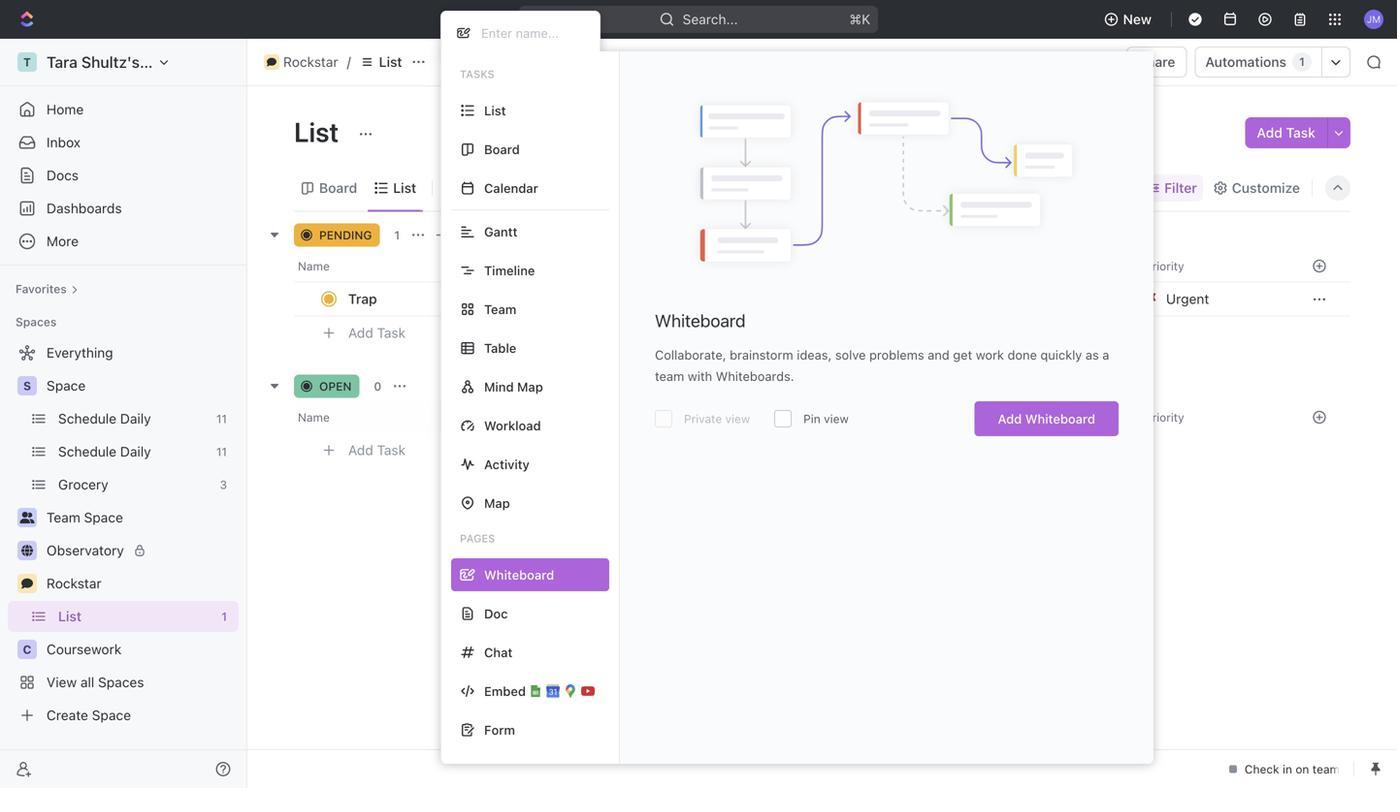 Task type: describe. For each thing, give the bounding box(es) containing it.
as
[[1086, 348, 1099, 362]]

1 vertical spatial board
[[319, 180, 357, 196]]

comment image
[[267, 57, 277, 67]]

favorites
[[16, 282, 67, 296]]

gantt
[[484, 225, 518, 239]]

add whiteboard
[[998, 412, 1096, 427]]

private view
[[684, 412, 750, 426]]

list left view dropdown button
[[393, 180, 416, 196]]

view button
[[441, 175, 504, 202]]

dashboards
[[47, 200, 122, 216]]

open
[[319, 380, 352, 394]]

0 horizontal spatial whiteboard
[[655, 311, 746, 331]]

calendar
[[484, 181, 538, 196]]

brainstorm
[[730, 348, 794, 362]]

task up customize
[[1286, 125, 1316, 141]]

private
[[684, 412, 722, 426]]

add task button up customize
[[1246, 117, 1328, 148]]

docs
[[47, 167, 79, 183]]

collaborate, brainstorm ideas, solve problems and get work done quickly as a team with whiteboards.
[[655, 348, 1110, 384]]

add down done
[[998, 412, 1022, 427]]

customize
[[1232, 180, 1300, 196]]

form
[[484, 723, 515, 738]]

a
[[1103, 348, 1110, 362]]

trap
[[348, 291, 377, 307]]

rockstar inside the sidebar navigation
[[47, 576, 101, 592]]

collaborate,
[[655, 348, 726, 362]]

add task down trap
[[348, 325, 406, 341]]

with
[[688, 369, 712, 384]]

1 horizontal spatial board
[[484, 142, 520, 157]]

workload
[[484, 419, 541, 433]]

team
[[655, 369, 684, 384]]

add task button down the 0
[[340, 439, 413, 462]]

pin
[[804, 412, 821, 426]]

space link
[[47, 371, 235, 402]]

comment image
[[21, 578, 33, 590]]

list right /
[[379, 54, 402, 70]]

task up timeline
[[479, 229, 505, 242]]

automations
[[1206, 54, 1287, 70]]

home link
[[8, 94, 239, 125]]

1 vertical spatial rockstar link
[[47, 569, 235, 600]]

mind map
[[484, 380, 543, 394]]

1 horizontal spatial rockstar link
[[259, 50, 343, 74]]

list down tasks at the left top of the page
[[484, 103, 506, 118]]

share button
[[1127, 47, 1187, 78]]

task down trap
[[377, 325, 406, 341]]

team
[[484, 302, 517, 317]]

add task down the 0
[[348, 443, 406, 459]]

dashboards link
[[8, 193, 239, 224]]

new button
[[1096, 4, 1164, 35]]

done
[[1008, 348, 1037, 362]]

and
[[928, 348, 950, 362]]

add task up customize
[[1257, 125, 1316, 141]]

0
[[374, 380, 382, 394]]

view for pin view
[[824, 412, 849, 426]]



Task type: locate. For each thing, give the bounding box(es) containing it.
space
[[47, 378, 86, 394]]

docs link
[[8, 160, 239, 191]]

1 vertical spatial 1
[[394, 229, 400, 242]]

inbox link
[[8, 127, 239, 158]]

quickly
[[1041, 348, 1082, 362]]

ideas,
[[797, 348, 832, 362]]

list
[[379, 54, 402, 70], [484, 103, 506, 118], [294, 116, 345, 148], [393, 180, 416, 196]]

rockstar
[[283, 54, 338, 70], [47, 576, 101, 592]]

board up calendar
[[484, 142, 520, 157]]

rockstar left /
[[283, 54, 338, 70]]

task
[[1286, 125, 1316, 141], [479, 229, 505, 242], [377, 325, 406, 341], [377, 443, 406, 459]]

tree inside the sidebar navigation
[[8, 338, 239, 732]]

view button
[[441, 165, 504, 211]]

add task button down view dropdown button
[[430, 224, 512, 247]]

board up pending
[[319, 180, 357, 196]]

work
[[976, 348, 1004, 362]]

board link
[[315, 175, 357, 202]]

chat
[[484, 646, 513, 660]]

add task button down trap
[[340, 322, 413, 345]]

0 horizontal spatial rockstar
[[47, 576, 101, 592]]

⌘k
[[849, 11, 871, 27]]

tree
[[8, 338, 239, 732]]

spaces
[[16, 315, 57, 329]]

1
[[1300, 55, 1305, 69], [394, 229, 400, 242]]

0 horizontal spatial 1
[[394, 229, 400, 242]]

0 horizontal spatial rockstar link
[[47, 569, 235, 600]]

inbox
[[47, 134, 81, 150]]

1 vertical spatial list link
[[389, 175, 416, 202]]

pending
[[319, 229, 372, 242]]

whiteboard up collaborate,
[[655, 311, 746, 331]]

search...
[[683, 11, 738, 27]]

0 vertical spatial whiteboard
[[655, 311, 746, 331]]

add for add task button over customize
[[1257, 125, 1283, 141]]

rockstar right comment icon
[[47, 576, 101, 592]]

0 vertical spatial map
[[517, 380, 543, 394]]

Enter name... field
[[479, 25, 584, 41]]

1 horizontal spatial whiteboard
[[1026, 412, 1096, 427]]

list up board link
[[294, 116, 345, 148]]

pages
[[460, 533, 495, 545]]

view right private on the bottom of page
[[725, 412, 750, 426]]

add for add task button underneath trap
[[348, 325, 373, 341]]

view right pin
[[824, 412, 849, 426]]

0 vertical spatial list link
[[355, 50, 407, 74]]

0 vertical spatial board
[[484, 142, 520, 157]]

share
[[1138, 54, 1176, 70]]

add task up timeline
[[453, 229, 505, 242]]

sidebar navigation
[[0, 39, 247, 789]]

1 horizontal spatial view
[[824, 412, 849, 426]]

add
[[1257, 125, 1283, 141], [453, 229, 476, 242], [348, 325, 373, 341], [998, 412, 1022, 427], [348, 443, 373, 459]]

0 vertical spatial rockstar
[[283, 54, 338, 70]]

add task
[[1257, 125, 1316, 141], [453, 229, 505, 242], [348, 325, 406, 341], [348, 443, 406, 459]]

space, , element
[[17, 377, 37, 396]]

list link right board link
[[389, 175, 416, 202]]

rockstar link
[[259, 50, 343, 74], [47, 569, 235, 600]]

1 horizontal spatial map
[[517, 380, 543, 394]]

view
[[725, 412, 750, 426], [824, 412, 849, 426]]

whiteboard down quickly
[[1026, 412, 1096, 427]]

s
[[23, 379, 31, 393]]

favorites button
[[8, 278, 86, 301]]

0 horizontal spatial view
[[725, 412, 750, 426]]

customize button
[[1207, 175, 1306, 202]]

1 vertical spatial whiteboard
[[1026, 412, 1096, 427]]

0 vertical spatial rockstar link
[[259, 50, 343, 74]]

/
[[347, 54, 351, 70]]

1 horizontal spatial 1
[[1300, 55, 1305, 69]]

task down the 0
[[377, 443, 406, 459]]

board
[[484, 142, 520, 157], [319, 180, 357, 196]]

pin view
[[804, 412, 849, 426]]

0 horizontal spatial map
[[484, 496, 510, 511]]

doc
[[484, 607, 508, 622]]

mind
[[484, 380, 514, 394]]

add for add task button underneath the 0
[[348, 443, 373, 459]]

activity
[[484, 458, 530, 472]]

list link right /
[[355, 50, 407, 74]]

whiteboard
[[655, 311, 746, 331], [1026, 412, 1096, 427]]

1 view from the left
[[725, 412, 750, 426]]

1 vertical spatial rockstar
[[47, 576, 101, 592]]

1 right pending
[[394, 229, 400, 242]]

timeline
[[484, 263, 535, 278]]

view
[[466, 180, 497, 196]]

1 horizontal spatial rockstar
[[283, 54, 338, 70]]

add left gantt
[[453, 229, 476, 242]]

add down trap
[[348, 325, 373, 341]]

whiteboards.
[[716, 369, 794, 384]]

new
[[1123, 11, 1152, 27]]

add down "open"
[[348, 443, 373, 459]]

embed
[[484, 685, 526, 699]]

1 right automations in the top right of the page
[[1300, 55, 1305, 69]]

solve
[[835, 348, 866, 362]]

home
[[47, 101, 84, 117]]

map down activity
[[484, 496, 510, 511]]

2 view from the left
[[824, 412, 849, 426]]

add task button
[[1246, 117, 1328, 148], [430, 224, 512, 247], [340, 322, 413, 345], [340, 439, 413, 462]]

trap link
[[344, 285, 819, 313]]

list link
[[355, 50, 407, 74], [389, 175, 416, 202]]

tree containing space
[[8, 338, 239, 732]]

map right mind
[[517, 380, 543, 394]]

problems
[[870, 348, 924, 362]]

table
[[484, 341, 517, 356]]

0 horizontal spatial board
[[319, 180, 357, 196]]

1 vertical spatial map
[[484, 496, 510, 511]]

tasks
[[460, 68, 495, 81]]

get
[[953, 348, 973, 362]]

map
[[517, 380, 543, 394], [484, 496, 510, 511]]

view for private view
[[725, 412, 750, 426]]

add up customize
[[1257, 125, 1283, 141]]

0 vertical spatial 1
[[1300, 55, 1305, 69]]



Task type: vqa. For each thing, say whether or not it's contained in the screenshot.
business time image
no



